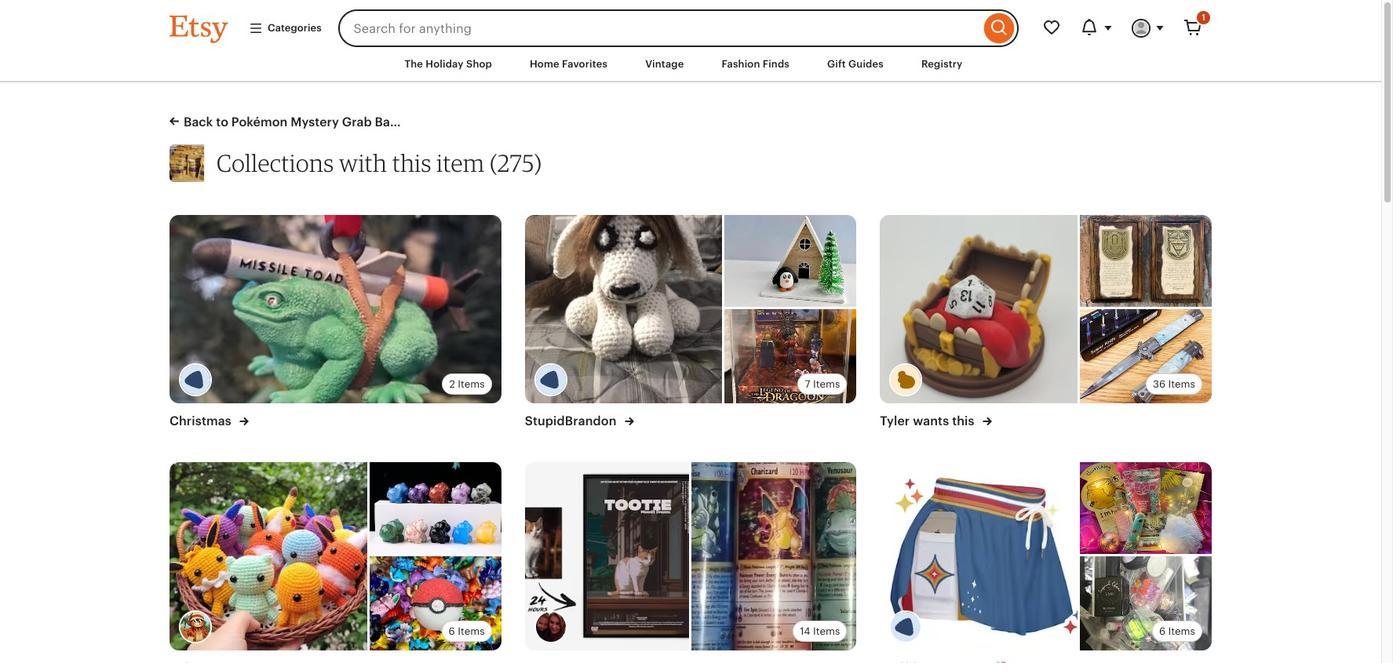 Task type: describe. For each thing, give the bounding box(es) containing it.
gift
[[827, 58, 846, 70]]

mystery
[[291, 114, 339, 129]]

menu bar containing the holiday shop
[[141, 47, 1240, 83]]

1 link
[[1174, 9, 1212, 47]]

back to pokémon mystery grab bags
[[184, 114, 404, 129]]

vintage
[[645, 58, 684, 70]]

legend of dragoon 3d diorama cube image
[[725, 309, 857, 404]]

items for custom poster from photo of your cat or dog in anime style | custom pet anime movie poster in 24 hours! at the left
[[813, 626, 840, 638]]

with
[[339, 148, 387, 177]]

stupidbrandon
[[525, 414, 620, 429]]

tyler wants this link
[[880, 413, 992, 430]]

36 items
[[1153, 378, 1195, 390]]

fashion finds link
[[710, 50, 801, 79]]

7
[[805, 378, 810, 390]]

pokebomb bath bomb | toy inside! | pick your scent! | geeky gift | vegan & skin safe image
[[370, 557, 501, 651]]

collections with this item (275)
[[217, 148, 542, 177]]

the holiday shop link
[[393, 50, 504, 79]]

items for mimic dice guardian / dice jail image
[[1168, 378, 1195, 390]]

items for mini stuffed animals crochet, cute animals crochet image
[[458, 626, 485, 638]]

items for fullmetal alchemist nina/alexander chimera image
[[813, 378, 840, 390]]

7 items
[[805, 378, 840, 390]]

grab
[[342, 114, 372, 129]]

tyler
[[880, 414, 910, 429]]

9" white italian milano stiletto spring assisted folding pocket knife. survival image
[[1080, 309, 1212, 404]]

stupidbrandon link
[[525, 413, 634, 430]]

1.2" natural crystal carved bulbasaur,mini bulbasaur carving ,crystal bulbasaur statue,healing decor,collect，crystal gifts 1pc image
[[370, 462, 501, 557]]

first edition "big 3" lighters image
[[692, 462, 857, 651]]

holiday
[[426, 58, 464, 70]]

guides
[[849, 58, 884, 70]]

custom poster from photo of your cat or dog in anime style | custom pet anime movie poster in 24 hours! image
[[525, 462, 690, 651]]

home favorites link
[[518, 50, 619, 79]]

gift guides
[[827, 58, 884, 70]]

this for wants
[[952, 414, 975, 429]]

collections
[[217, 148, 334, 177]]

tyler wants this
[[880, 414, 978, 429]]

6 items for pokebomb bath bomb | toy inside! | pick your scent! | geeky gift | vegan & skin safe image
[[449, 626, 485, 638]]

display for destiny 2 triumph seal pins image
[[1080, 215, 1212, 309]]

christmas link
[[170, 413, 249, 430]]

pokémon mystery grab bags image
[[170, 145, 207, 182]]

1
[[1202, 13, 1206, 22]]

mini stuffed animals crochet, cute animals crochet image
[[170, 462, 367, 651]]

back
[[184, 114, 213, 129]]

missile toad | mistletoe christmas ornament | 3d print | hand painted & various colors image
[[170, 215, 501, 404]]



Task type: locate. For each thing, give the bounding box(es) containing it.
14
[[800, 626, 810, 638]]

categories button
[[237, 14, 333, 42]]

fashion finds
[[722, 58, 790, 70]]

Search for anything text field
[[338, 9, 980, 47]]

to
[[216, 114, 228, 129]]

shop
[[466, 58, 492, 70]]

fashion
[[722, 58, 760, 70]]

items
[[458, 378, 485, 390], [813, 378, 840, 390], [1168, 378, 1195, 390], [458, 626, 485, 638], [813, 626, 840, 638], [1168, 626, 1195, 638]]

this
[[392, 148, 432, 177], [952, 414, 975, 429]]

this for with
[[392, 148, 432, 177]]

items for retro indigo flowy shorts | flowy shorts | ladies shorts *rare* image
[[1168, 626, 1195, 638]]

0 horizontal spatial this
[[392, 148, 432, 177]]

2 6 from the left
[[1159, 626, 1166, 638]]

mimic dice guardian / dice jail image
[[880, 215, 1078, 404]]

2 items
[[449, 378, 485, 390]]

holiday care package. thinking of you. self care self love. relaxation spa set. pamper present. christmas beauty box. one of a kind gift set image
[[1080, 462, 1212, 557]]

1 6 items from the left
[[449, 626, 485, 638]]

gift guides link
[[816, 50, 896, 79]]

14 items
[[800, 626, 840, 638]]

categories banner
[[141, 0, 1240, 47]]

registry
[[921, 58, 963, 70]]

this down the bags
[[392, 148, 432, 177]]

None search field
[[338, 9, 1019, 47]]

1 vertical spatial this
[[952, 414, 975, 429]]

favorites
[[562, 58, 608, 70]]

1 6 from the left
[[449, 626, 455, 638]]

home
[[530, 58, 560, 70]]

pokémon
[[231, 114, 288, 129]]

wants
[[913, 414, 949, 429]]

menu bar
[[141, 47, 1240, 83]]

2 6 items from the left
[[1159, 626, 1195, 638]]

registry link
[[910, 50, 975, 79]]

crow image
[[179, 611, 212, 644]]

nail art mystery scoop! image
[[1080, 557, 1212, 651]]

36
[[1153, 378, 1166, 390]]

the holiday shop
[[405, 58, 492, 70]]

the
[[405, 58, 423, 70]]

0 horizontal spatial 6 items
[[449, 626, 485, 638]]

retro indigo flowy shorts | flowy shorts | ladies shorts *rare* image
[[880, 462, 1078, 651]]

vintage link
[[634, 50, 696, 79]]

home favorites
[[530, 58, 608, 70]]

back to pokémon mystery grab bags link
[[166, 114, 404, 129]]

finds
[[763, 58, 790, 70]]

1 horizontal spatial 6
[[1159, 626, 1166, 638]]

1 horizontal spatial 6 items
[[1159, 626, 1195, 638]]

(275)
[[490, 148, 542, 177]]

bags
[[375, 114, 404, 129]]

1 horizontal spatial this
[[952, 414, 975, 429]]

6 items
[[449, 626, 485, 638], [1159, 626, 1195, 638]]

categories
[[268, 22, 322, 34]]

6 for pokebomb bath bomb | toy inside! | pick your scent! | geeky gift | vegan & skin safe image
[[449, 626, 455, 638]]

christmas
[[170, 414, 235, 429]]

0 horizontal spatial 6
[[449, 626, 455, 638]]

6
[[449, 626, 455, 638], [1159, 626, 1166, 638]]

none search field inside categories banner
[[338, 9, 1019, 47]]

6 items for nail art mystery scoop! image
[[1159, 626, 1195, 638]]

penguin desk buddy, kawaii desk decor, fidget toy for stress relief, home office gift, cute bookshelf accessories image
[[725, 215, 857, 309]]

fullmetal alchemist nina/alexander chimera image
[[525, 215, 723, 404]]

2
[[449, 378, 455, 390]]

this right wants
[[952, 414, 975, 429]]

6 for nail art mystery scoop! image
[[1159, 626, 1166, 638]]

megan image
[[534, 611, 567, 644]]

item
[[437, 148, 485, 177]]

0 vertical spatial this
[[392, 148, 432, 177]]



Task type: vqa. For each thing, say whether or not it's contained in the screenshot.
14 Items 'Items'
no



